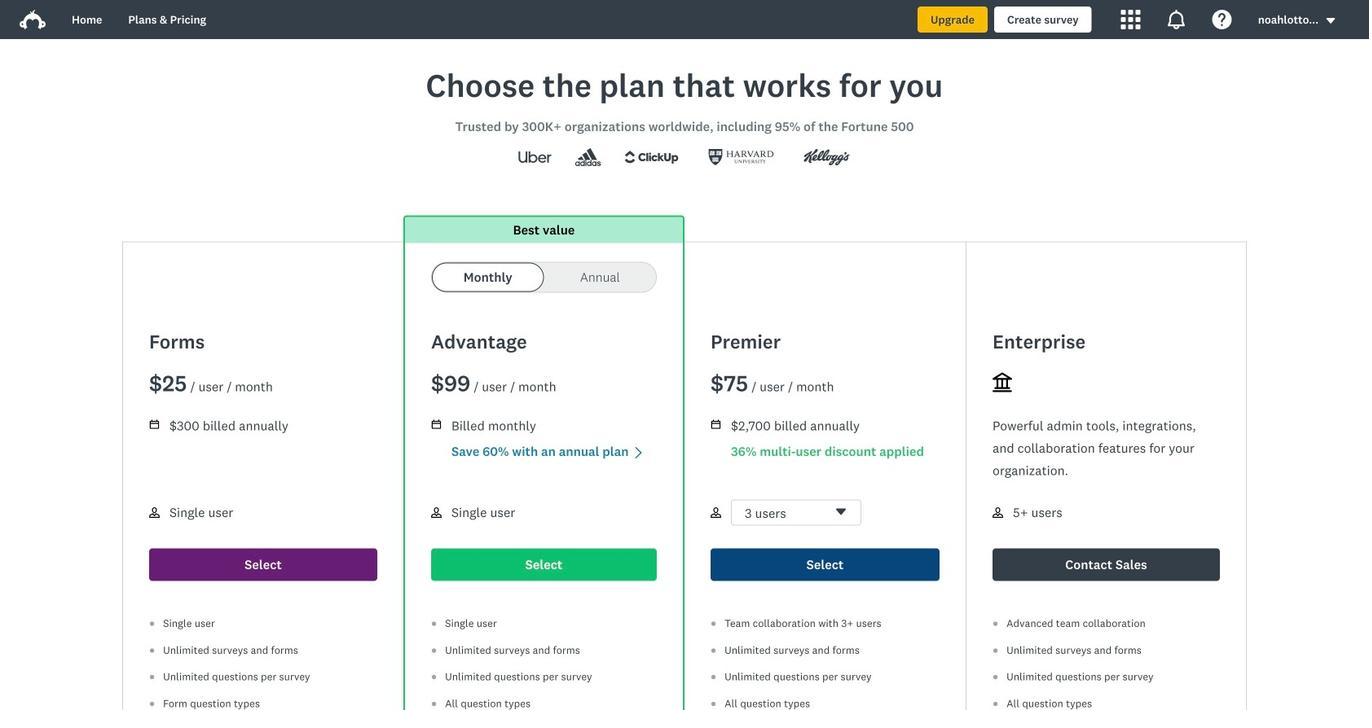 Task type: describe. For each thing, give the bounding box(es) containing it.
3 user image from the left
[[711, 508, 721, 518]]

1 user image from the left
[[149, 508, 160, 518]]

harvard image
[[694, 144, 789, 170]]

uber image
[[504, 144, 566, 170]]



Task type: locate. For each thing, give the bounding box(es) containing it.
right arrow image
[[632, 447, 645, 460]]

Select Menu field
[[731, 500, 861, 527]]

2 brand logo image from the top
[[20, 10, 46, 29]]

building icon image
[[993, 373, 1012, 392]]

adidas image
[[566, 148, 610, 166]]

products icon image
[[1121, 10, 1141, 29], [1121, 10, 1141, 29]]

brand logo image
[[20, 7, 46, 33], [20, 10, 46, 29]]

notification center icon image
[[1167, 10, 1186, 29]]

4 user image from the left
[[993, 508, 1003, 518]]

calendar icon image
[[149, 419, 160, 430], [431, 419, 442, 430], [711, 419, 721, 430], [150, 420, 159, 429], [432, 420, 441, 429], [711, 420, 721, 429]]

1 brand logo image from the top
[[20, 7, 46, 33]]

help icon image
[[1212, 10, 1232, 29]]

clickup image
[[610, 144, 694, 170]]

user image
[[149, 508, 160, 518], [431, 508, 442, 518], [711, 508, 721, 518], [993, 508, 1003, 518]]

kellogg's image
[[789, 144, 865, 170]]

2 user image from the left
[[431, 508, 442, 518]]

dropdown arrow icon image
[[1325, 15, 1337, 26], [1327, 18, 1335, 24]]



